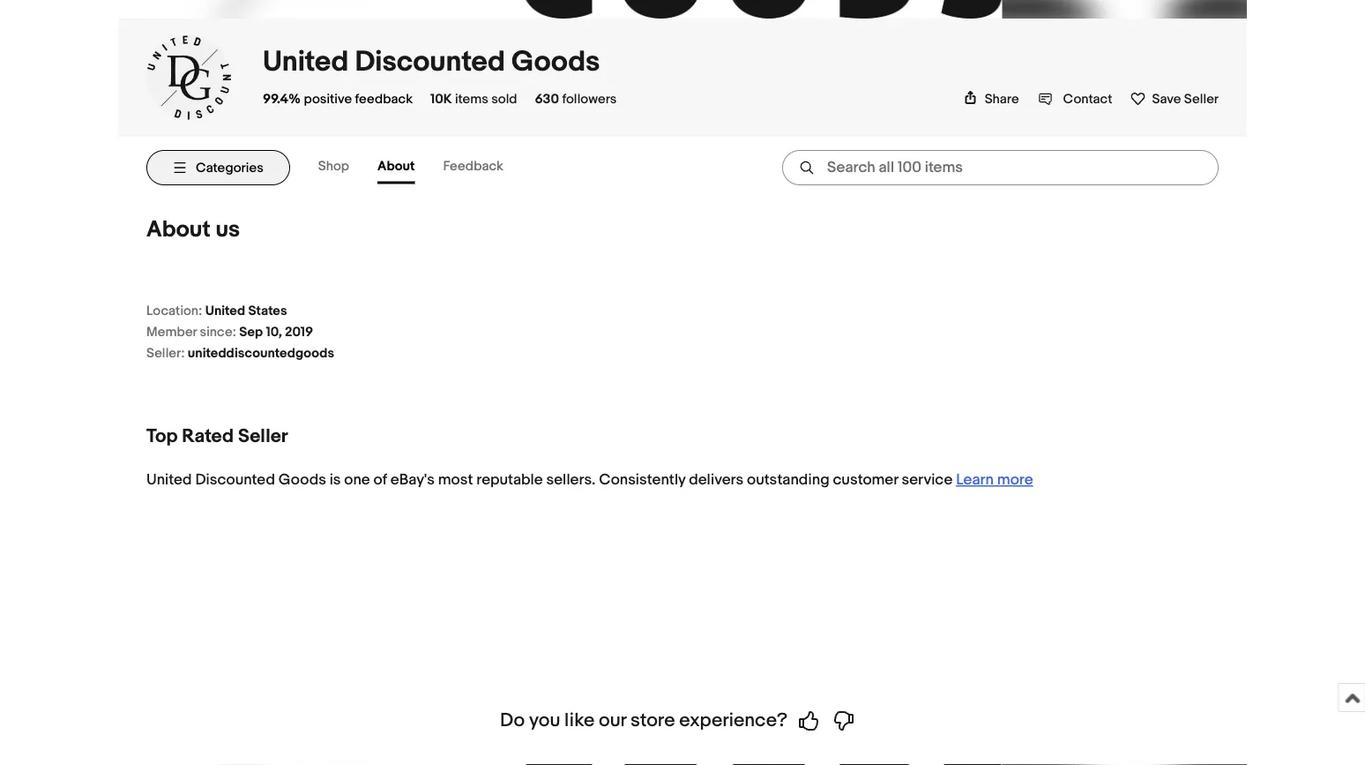 Task type: locate. For each thing, give the bounding box(es) containing it.
categories
[[196, 160, 264, 176]]

0 horizontal spatial discounted
[[195, 471, 275, 489]]

united up since:
[[205, 303, 245, 319]]

you
[[529, 709, 561, 732]]

0 horizontal spatial seller
[[238, 424, 288, 447]]

ebay's
[[391, 471, 435, 489]]

outstanding
[[747, 471, 830, 489]]

Search all 100 items field
[[783, 150, 1219, 185]]

1 vertical spatial about
[[146, 216, 211, 244]]

about right shop
[[378, 158, 415, 174]]

about left "us"
[[146, 216, 211, 244]]

seller right the save
[[1185, 91, 1219, 107]]

save seller button
[[1131, 87, 1219, 107]]

1 horizontal spatial about
[[378, 158, 415, 174]]

united up the positive at the top left of the page
[[263, 45, 349, 79]]

share
[[985, 91, 1020, 107]]

do you like our store experience? link
[[500, 709, 866, 732]]

do
[[500, 709, 525, 732]]

2 vertical spatial united
[[146, 471, 192, 489]]

rated
[[182, 424, 234, 447]]

seller right rated
[[238, 424, 288, 447]]

our
[[599, 709, 627, 732]]

1 horizontal spatial discounted
[[355, 45, 506, 79]]

discounted down the top rated seller
[[195, 471, 275, 489]]

items
[[455, 91, 489, 107]]

united discounted goods link
[[263, 45, 600, 79]]

0 vertical spatial united
[[263, 45, 349, 79]]

10k
[[431, 91, 452, 107]]

customer
[[833, 471, 899, 489]]

seller
[[1185, 91, 1219, 107], [238, 424, 288, 447]]

delivers
[[689, 471, 744, 489]]

1 horizontal spatial united
[[205, 303, 245, 319]]

1 vertical spatial seller
[[238, 424, 288, 447]]

goods
[[512, 45, 600, 79], [279, 471, 326, 489]]

feedback
[[355, 91, 413, 107]]

save
[[1153, 91, 1182, 107]]

discounted
[[355, 45, 506, 79], [195, 471, 275, 489]]

top rated seller
[[146, 424, 288, 447]]

learn more link
[[957, 471, 1034, 489]]

2019
[[285, 324, 313, 340]]

feedback
[[443, 158, 504, 174]]

1 horizontal spatial seller
[[1185, 91, 1219, 107]]

0 vertical spatial seller
[[1185, 91, 1219, 107]]

630
[[535, 91, 559, 107]]

1 vertical spatial united
[[205, 303, 245, 319]]

united inside "location: united states member since: sep 10, 2019 seller: uniteddiscountedgoods"
[[205, 303, 245, 319]]

share button
[[964, 91, 1020, 107]]

discounted up 10k at the left top
[[355, 45, 506, 79]]

0 vertical spatial about
[[378, 158, 415, 174]]

630 followers
[[535, 91, 617, 107]]

about
[[378, 158, 415, 174], [146, 216, 211, 244]]

united discounted goods
[[263, 45, 600, 79]]

sep
[[239, 324, 263, 340]]

0 vertical spatial goods
[[512, 45, 600, 79]]

sellers.
[[547, 471, 596, 489]]

0 horizontal spatial united
[[146, 471, 192, 489]]

10,
[[266, 324, 282, 340]]

learn
[[957, 471, 994, 489]]

1 horizontal spatial goods
[[512, 45, 600, 79]]

goods for united discounted goods is one of ebay's most reputable sellers. consistently delivers outstanding customer service learn more
[[279, 471, 326, 489]]

0 horizontal spatial about
[[146, 216, 211, 244]]

store
[[631, 709, 676, 732]]

0 horizontal spatial goods
[[279, 471, 326, 489]]

1 vertical spatial goods
[[279, 471, 326, 489]]

2 horizontal spatial united
[[263, 45, 349, 79]]

goods left is
[[279, 471, 326, 489]]

contact link
[[1039, 91, 1113, 107]]

shop
[[318, 158, 349, 174]]

united
[[263, 45, 349, 79], [205, 303, 245, 319], [146, 471, 192, 489]]

united down top
[[146, 471, 192, 489]]

tab list
[[318, 151, 532, 184]]

1 vertical spatial discounted
[[195, 471, 275, 489]]

one
[[344, 471, 370, 489]]

united discounted goods is one of ebay's most reputable sellers. consistently delivers outstanding customer service learn more
[[146, 471, 1034, 489]]

goods up the 630
[[512, 45, 600, 79]]

about for about
[[378, 158, 415, 174]]

0 vertical spatial discounted
[[355, 45, 506, 79]]



Task type: vqa. For each thing, say whether or not it's contained in the screenshot.


Task type: describe. For each thing, give the bounding box(es) containing it.
member
[[146, 324, 197, 340]]

is
[[330, 471, 341, 489]]

seller inside save seller button
[[1185, 91, 1219, 107]]

99.4% positive feedback
[[263, 91, 413, 107]]

discounted for united discounted goods is one of ebay's most reputable sellers. consistently delivers outstanding customer service learn more
[[195, 471, 275, 489]]

categories button
[[146, 150, 290, 185]]

uniteddiscountedgoods
[[188, 345, 334, 361]]

about us
[[146, 216, 240, 244]]

more
[[998, 471, 1034, 489]]

experience?
[[680, 709, 788, 732]]

top
[[146, 424, 178, 447]]

consistently
[[599, 471, 686, 489]]

contact
[[1064, 91, 1113, 107]]

united for united discounted goods is one of ebay's most reputable sellers. consistently delivers outstanding customer service learn more
[[146, 471, 192, 489]]

positive
[[304, 91, 352, 107]]

discounted for united discounted goods
[[355, 45, 506, 79]]

united for united discounted goods
[[263, 45, 349, 79]]

seller:
[[146, 345, 185, 361]]

like
[[565, 709, 595, 732]]

of
[[374, 471, 387, 489]]

us
[[216, 216, 240, 244]]

service
[[902, 471, 953, 489]]

most
[[438, 471, 473, 489]]

99.4%
[[263, 91, 301, 107]]

followers
[[562, 91, 617, 107]]

save seller
[[1153, 91, 1219, 107]]

tab list containing shop
[[318, 151, 532, 184]]

goods for united discounted goods
[[512, 45, 600, 79]]

about for about us
[[146, 216, 211, 244]]

location: united states member since: sep 10, 2019 seller: uniteddiscountedgoods
[[146, 303, 334, 361]]

since:
[[200, 324, 236, 340]]

reputable
[[477, 471, 543, 489]]

united discounted goods image
[[146, 36, 231, 119]]

sold
[[492, 91, 517, 107]]

states
[[248, 303, 287, 319]]

do you like our store experience?
[[500, 709, 788, 732]]

location:
[[146, 303, 202, 319]]

10k items sold
[[431, 91, 517, 107]]



